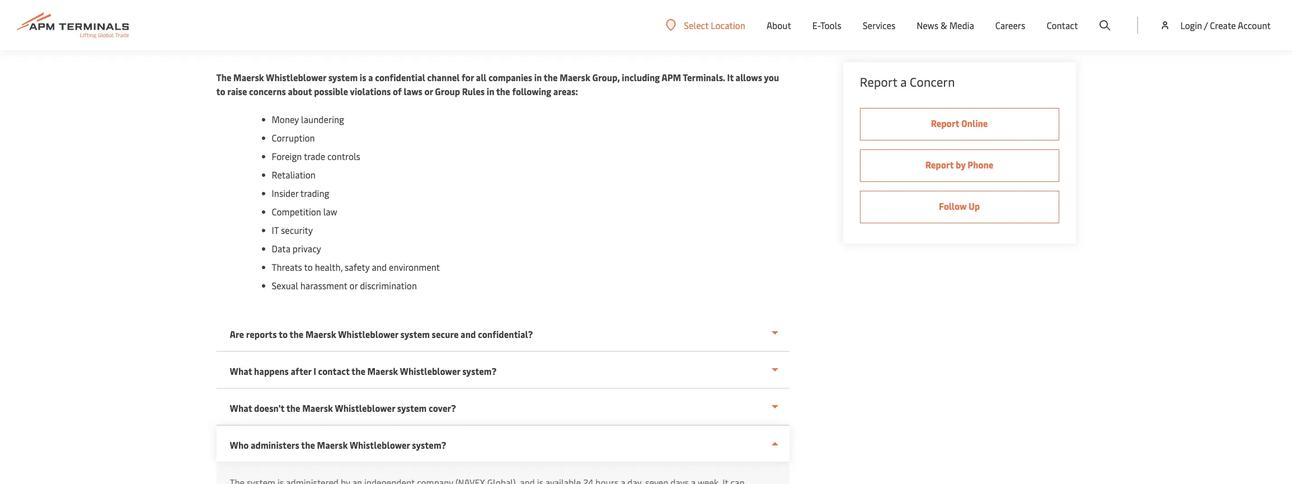 Task type: vqa. For each thing, say whether or not it's contained in the screenshot.
Group
yes



Task type: describe. For each thing, give the bounding box(es) containing it.
it
[[272, 224, 279, 236]]

the up areas:
[[544, 71, 558, 83]]

report online
[[931, 117, 988, 129]]

what doesn't the maersk whistleblower system cover?
[[230, 402, 456, 414]]

whistleblower down what doesn't the maersk whistleblower system cover?
[[350, 439, 410, 451]]

login / create account
[[1181, 19, 1271, 31]]

retaliation
[[272, 168, 316, 181]]

whistleblower inside the maersk whistleblower system is a confidential channel for all companies in the maersk group, including apm terminals. it allows you to raise concerns about possible violations of laws or group rules in the following areas:
[[266, 71, 326, 83]]

careers
[[996, 19, 1026, 31]]

maersk up the i
[[306, 328, 336, 340]]

0 horizontal spatial in
[[487, 85, 494, 97]]

terminals.
[[683, 71, 725, 83]]

maersk down what doesn't the maersk whistleblower system cover?
[[317, 439, 348, 451]]

threats to health, safety and environment
[[272, 261, 440, 273]]

select location
[[684, 19, 745, 31]]

about
[[288, 85, 312, 97]]

contact button
[[1047, 0, 1078, 50]]

trading
[[300, 187, 329, 199]]

after
[[291, 365, 311, 377]]

&
[[941, 19, 947, 31]]

report for report online
[[931, 117, 959, 129]]

follow up link
[[860, 191, 1059, 223]]

harassment
[[300, 279, 347, 292]]

following
[[512, 85, 551, 97]]

health,
[[315, 261, 343, 273]]

money
[[272, 113, 299, 125]]

whistleblower up cover?
[[400, 365, 460, 377]]

doesn't
[[254, 402, 285, 414]]

whistleblower down what happens after i contact the maersk whistleblower system?
[[335, 402, 395, 414]]

contact
[[318, 365, 350, 377]]

select
[[684, 19, 709, 31]]

e-tools button
[[813, 0, 842, 50]]

what happens after i contact the maersk whistleblower system?
[[230, 365, 497, 377]]

who administers the maersk whistleblower system? button
[[216, 426, 789, 462]]

report a concern
[[860, 73, 955, 90]]

privacy
[[293, 242, 321, 255]]

is
[[360, 71, 366, 83]]

1 horizontal spatial system?
[[462, 365, 497, 377]]

cover?
[[429, 402, 456, 414]]

2 vertical spatial system
[[397, 402, 427, 414]]

law
[[323, 205, 337, 218]]

and inside 'are reports to the maersk whistleblower system secure and confidential?' dropdown button
[[461, 328, 476, 340]]

you
[[764, 71, 779, 83]]

the inside 'are reports to the maersk whistleblower system secure and confidential?' dropdown button
[[290, 328, 304, 340]]

careers button
[[996, 0, 1026, 50]]

tools
[[820, 19, 842, 31]]

whistleblower up what happens after i contact the maersk whistleblower system?
[[338, 328, 398, 340]]

security
[[281, 224, 313, 236]]

concern
[[910, 73, 955, 90]]

areas:
[[553, 85, 578, 97]]

1 vertical spatial system
[[400, 328, 430, 340]]

threats
[[272, 261, 302, 273]]

by
[[956, 158, 966, 171]]

trade
[[304, 150, 325, 162]]

location
[[711, 19, 745, 31]]

the down companies
[[496, 85, 510, 97]]

e-
[[813, 19, 820, 31]]

of
[[393, 85, 402, 97]]

to inside dropdown button
[[279, 328, 288, 340]]

account
[[1238, 19, 1271, 31]]

possible
[[314, 85, 348, 97]]

to inside the maersk whistleblower system is a confidential channel for all companies in the maersk group, including apm terminals. it allows you to raise concerns about possible violations of laws or group rules in the following areas:
[[216, 85, 225, 97]]

what for what happens after i contact the maersk whistleblower system?
[[230, 365, 252, 377]]

insider
[[272, 187, 298, 199]]

the inside what happens after i contact the maersk whistleblower system? dropdown button
[[351, 365, 365, 377]]

report by phone
[[926, 158, 994, 171]]

maersk up raise
[[233, 71, 264, 83]]

1 vertical spatial to
[[304, 261, 313, 273]]

laws
[[404, 85, 422, 97]]

services
[[863, 19, 896, 31]]

the inside 'what doesn't the maersk whistleblower system cover?' dropdown button
[[286, 402, 300, 414]]

report by phone link
[[860, 149, 1059, 182]]

or inside the maersk whistleblower system is a confidential channel for all companies in the maersk group, including apm terminals. it allows you to raise concerns about possible violations of laws or group rules in the following areas:
[[424, 85, 433, 97]]

all
[[476, 71, 487, 83]]

i
[[313, 365, 316, 377]]

administers
[[251, 439, 299, 451]]

follow up
[[939, 200, 980, 212]]

who administers the maersk whistleblower system?
[[230, 439, 446, 451]]

services button
[[863, 0, 896, 50]]

allows
[[736, 71, 762, 83]]

data privacy
[[272, 242, 321, 255]]

insider trading
[[272, 187, 329, 199]]

up
[[969, 200, 980, 212]]



Task type: locate. For each thing, give the bounding box(es) containing it.
report left online
[[931, 117, 959, 129]]

the right contact
[[351, 365, 365, 377]]

competition law
[[272, 205, 337, 218]]

the
[[216, 71, 231, 83]]

confidential?
[[478, 328, 533, 340]]

report left concern
[[860, 73, 898, 90]]

1 vertical spatial system?
[[412, 439, 446, 451]]

in
[[534, 71, 542, 83], [487, 85, 494, 97]]

0 vertical spatial system
[[328, 71, 358, 83]]

data
[[272, 242, 290, 255]]

1 vertical spatial what
[[230, 402, 252, 414]]

what doesn't the maersk whistleblower system cover? button
[[216, 389, 789, 426]]

maersk up areas:
[[560, 71, 590, 83]]

1 horizontal spatial or
[[424, 85, 433, 97]]

1 vertical spatial in
[[487, 85, 494, 97]]

news
[[917, 19, 939, 31]]

1 what from the top
[[230, 365, 252, 377]]

1 vertical spatial or
[[350, 279, 358, 292]]

what left happens
[[230, 365, 252, 377]]

controls
[[327, 150, 360, 162]]

and
[[372, 261, 387, 273], [461, 328, 476, 340]]

/
[[1204, 19, 1208, 31]]

about button
[[767, 0, 791, 50]]

what
[[230, 365, 252, 377], [230, 402, 252, 414]]

maersk down the i
[[302, 402, 333, 414]]

0 horizontal spatial to
[[216, 85, 225, 97]]

2 horizontal spatial to
[[304, 261, 313, 273]]

report
[[860, 73, 898, 90], [931, 117, 959, 129], [926, 158, 954, 171]]

for
[[462, 71, 474, 83]]

the right administers
[[301, 439, 315, 451]]

1 vertical spatial and
[[461, 328, 476, 340]]

corruption
[[272, 132, 315, 144]]

login / create account link
[[1160, 0, 1271, 50]]

phone
[[968, 158, 994, 171]]

online
[[961, 117, 988, 129]]

select location button
[[666, 19, 745, 31]]

news & media
[[917, 19, 974, 31]]

in up following
[[534, 71, 542, 83]]

are reports to the maersk whistleblower system secure and confidential?
[[230, 328, 533, 340]]

or right the laws
[[424, 85, 433, 97]]

the maersk whistleblower system is a confidential channel for all companies in the maersk group, including apm terminals. it allows you to raise concerns about possible violations of laws or group rules in the following areas:
[[216, 71, 779, 97]]

safety
[[345, 261, 370, 273]]

system up "possible"
[[328, 71, 358, 83]]

system? down cover?
[[412, 439, 446, 451]]

a left concern
[[901, 73, 907, 90]]

are
[[230, 328, 244, 340]]

raise
[[227, 85, 247, 97]]

report left by
[[926, 158, 954, 171]]

1 horizontal spatial a
[[901, 73, 907, 90]]

0 horizontal spatial a
[[368, 71, 373, 83]]

a
[[368, 71, 373, 83], [901, 73, 907, 90]]

foreign trade controls
[[272, 150, 360, 162]]

system? up 'what doesn't the maersk whistleblower system cover?' dropdown button
[[462, 365, 497, 377]]

sexual harassment or discrimination
[[272, 279, 417, 292]]

0 vertical spatial report
[[860, 73, 898, 90]]

the
[[544, 71, 558, 83], [496, 85, 510, 97], [290, 328, 304, 340], [351, 365, 365, 377], [286, 402, 300, 414], [301, 439, 315, 451]]

whistleblower up about at left
[[266, 71, 326, 83]]

are reports to the maersk whistleblower system secure and confidential? button
[[216, 315, 789, 352]]

0 vertical spatial in
[[534, 71, 542, 83]]

it security
[[272, 224, 313, 236]]

the right doesn't
[[286, 402, 300, 414]]

including
[[622, 71, 660, 83]]

2 vertical spatial report
[[926, 158, 954, 171]]

0 horizontal spatial and
[[372, 261, 387, 273]]

companies
[[489, 71, 532, 83]]

1 horizontal spatial to
[[279, 328, 288, 340]]

foreign
[[272, 150, 302, 162]]

to right reports
[[279, 328, 288, 340]]

0 horizontal spatial system?
[[412, 439, 446, 451]]

and up discrimination
[[372, 261, 387, 273]]

contact
[[1047, 19, 1078, 31]]

0 vertical spatial what
[[230, 365, 252, 377]]

the inside "who administers the maersk whistleblower system?" dropdown button
[[301, 439, 315, 451]]

concerns
[[249, 85, 286, 97]]

reports
[[246, 328, 277, 340]]

news & media button
[[917, 0, 974, 50]]

system?
[[462, 365, 497, 377], [412, 439, 446, 451]]

competition
[[272, 205, 321, 218]]

create
[[1210, 19, 1236, 31]]

rules
[[462, 85, 485, 97]]

about
[[767, 19, 791, 31]]

login
[[1181, 19, 1202, 31]]

e-tools
[[813, 19, 842, 31]]

system
[[328, 71, 358, 83], [400, 328, 430, 340], [397, 402, 427, 414]]

the right reports
[[290, 328, 304, 340]]

who
[[230, 439, 249, 451]]

0 vertical spatial and
[[372, 261, 387, 273]]

0 vertical spatial to
[[216, 85, 225, 97]]

what left doesn't
[[230, 402, 252, 414]]

in right rules
[[487, 85, 494, 97]]

laundering
[[301, 113, 344, 125]]

1 vertical spatial report
[[931, 117, 959, 129]]

confidential
[[375, 71, 425, 83]]

report for report by phone
[[926, 158, 954, 171]]

a inside the maersk whistleblower system is a confidential channel for all companies in the maersk group, including apm terminals. it allows you to raise concerns about possible violations of laws or group rules in the following areas:
[[368, 71, 373, 83]]

maersk
[[233, 71, 264, 83], [560, 71, 590, 83], [306, 328, 336, 340], [367, 365, 398, 377], [302, 402, 333, 414], [317, 439, 348, 451]]

2 what from the top
[[230, 402, 252, 414]]

or down 'threats to health, safety and environment' on the left bottom of the page
[[350, 279, 358, 292]]

report for report a concern
[[860, 73, 898, 90]]

whistleblower
[[266, 71, 326, 83], [338, 328, 398, 340], [400, 365, 460, 377], [335, 402, 395, 414], [350, 439, 410, 451]]

1 horizontal spatial in
[[534, 71, 542, 83]]

environment
[[389, 261, 440, 273]]

to down privacy
[[304, 261, 313, 273]]

it
[[727, 71, 734, 83]]

happens
[[254, 365, 289, 377]]

system left secure
[[400, 328, 430, 340]]

system left cover?
[[397, 402, 427, 414]]

group,
[[592, 71, 620, 83]]

1 horizontal spatial and
[[461, 328, 476, 340]]

or
[[424, 85, 433, 97], [350, 279, 358, 292]]

apm
[[662, 71, 681, 83]]

violations
[[350, 85, 391, 97]]

and right secure
[[461, 328, 476, 340]]

channel
[[427, 71, 460, 83]]

media
[[950, 19, 974, 31]]

system inside the maersk whistleblower system is a confidential channel for all companies in the maersk group, including apm terminals. it allows you to raise concerns about possible violations of laws or group rules in the following areas:
[[328, 71, 358, 83]]

to down the
[[216, 85, 225, 97]]

0 vertical spatial system?
[[462, 365, 497, 377]]

what for what doesn't the maersk whistleblower system cover?
[[230, 402, 252, 414]]

report inside 'link'
[[926, 158, 954, 171]]

secure
[[432, 328, 459, 340]]

maersk down are reports to the maersk whistleblower system secure and confidential? at the bottom left
[[367, 365, 398, 377]]

a right is
[[368, 71, 373, 83]]

discrimination
[[360, 279, 417, 292]]

0 horizontal spatial or
[[350, 279, 358, 292]]

2 vertical spatial to
[[279, 328, 288, 340]]

0 vertical spatial or
[[424, 85, 433, 97]]



